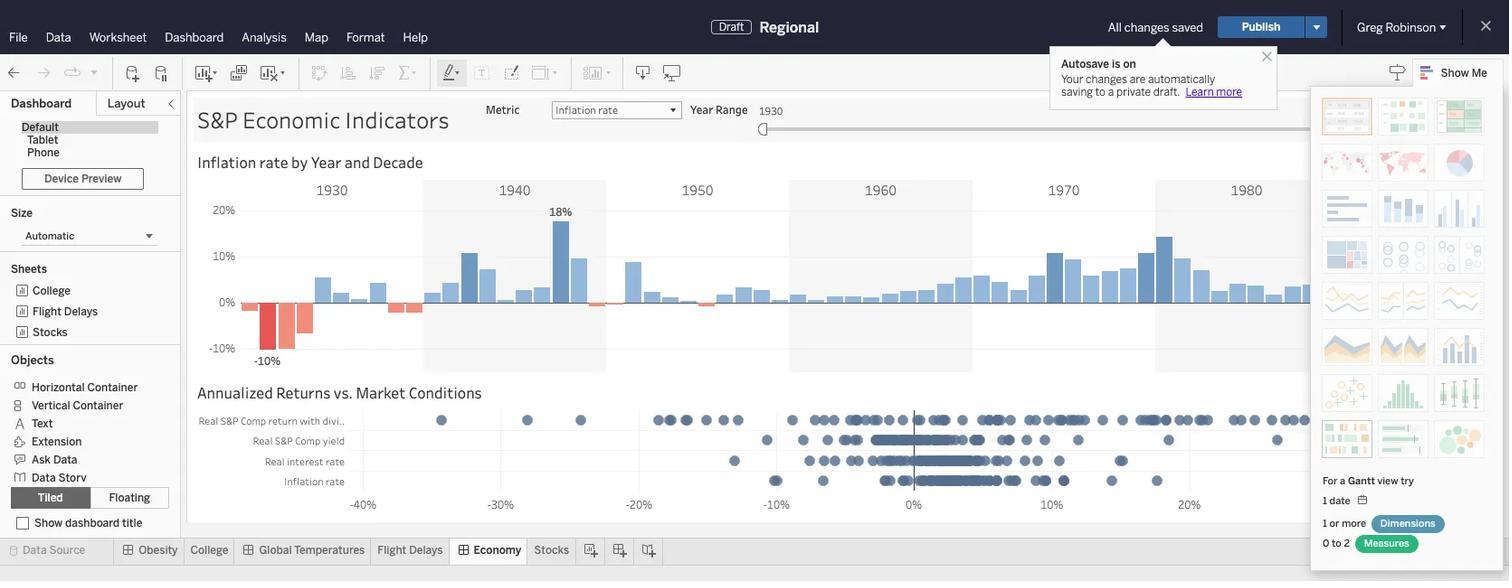 Task type: describe. For each thing, give the bounding box(es) containing it.
1 horizontal spatial year
[[691, 102, 713, 117]]

extension option
[[11, 433, 144, 451]]

swap rows and columns image
[[310, 64, 329, 82]]

fit image
[[531, 64, 560, 82]]

try
[[1401, 476, 1414, 488]]

new data source image
[[124, 64, 142, 82]]

0 vertical spatial marks. press enter to open the view data window.. use arrow keys to navigate data visualization elements. image
[[241, 199, 1510, 373]]

draft.
[[1154, 86, 1181, 99]]

data up data story at the bottom of page
[[53, 454, 77, 467]]

1 for 1 or more
[[1323, 519, 1328, 530]]

size
[[11, 207, 33, 220]]

economy
[[474, 545, 522, 557]]

show labels image
[[473, 64, 491, 82]]

annualized
[[197, 383, 273, 402]]

sort ascending image
[[339, 64, 357, 82]]

1 horizontal spatial flight
[[378, 545, 407, 557]]

1930
[[759, 104, 783, 118]]

show for show dashboard title
[[34, 518, 63, 530]]

1 horizontal spatial stocks
[[534, 545, 569, 557]]

1 horizontal spatial more
[[1342, 519, 1367, 530]]

totals image
[[397, 64, 419, 82]]

data guide image
[[1389, 63, 1407, 81]]

publish button
[[1218, 16, 1305, 38]]

vertical container option
[[11, 396, 144, 414]]

metric
[[486, 102, 520, 117]]

clear sheet image
[[259, 64, 288, 82]]

your
[[1062, 73, 1084, 86]]

conditions
[[409, 383, 482, 402]]

data source
[[23, 545, 85, 557]]

and
[[345, 152, 370, 171]]

1930, Decade. Press Space to toggle selection. Press Escape to go back to the left margin. Use arrow keys to navigate headers text field
[[241, 180, 424, 199]]

1 or more
[[1323, 519, 1369, 530]]

tablet
[[27, 134, 58, 147]]

global temperatures
[[259, 545, 365, 557]]

redo image
[[34, 64, 52, 82]]

or
[[1330, 519, 1340, 530]]

1 vertical spatial to
[[1332, 538, 1342, 550]]

greg robinson
[[1358, 20, 1437, 34]]

horizontal container option
[[11, 378, 144, 396]]

1990, Decade. Press Space to toggle selection. Press Escape to go back to the left margin. Use arrow keys to navigate headers text field
[[1339, 180, 1510, 199]]

1970, Decade. Press Space to toggle selection. Press Escape to go back to the left margin. Use arrow keys to navigate headers text field
[[973, 180, 1156, 199]]

show for show me
[[1441, 67, 1470, 80]]

container for horizontal container
[[87, 382, 138, 394]]

learn more link
[[1181, 86, 1243, 99]]

Real S&P Comp yield, Metric. Press Space to toggle selection. Press Escape to go back to the left margin. Use arrow keys to navigate headers text field
[[194, 431, 349, 452]]

undo image
[[5, 64, 24, 82]]

gantt
[[1348, 476, 1375, 488]]

device preview button
[[22, 168, 144, 190]]

highlight image
[[442, 64, 462, 82]]

device preview
[[44, 173, 122, 186]]

list box containing college
[[11, 281, 169, 344]]

horizontal container
[[32, 382, 138, 394]]

show me button
[[1412, 59, 1504, 87]]

text option
[[11, 414, 144, 433]]

changes for all
[[1125, 20, 1170, 34]]

ask data option
[[11, 451, 144, 469]]

saving
[[1062, 86, 1093, 99]]

measures
[[1364, 538, 1410, 550]]

floating
[[109, 492, 150, 505]]

duplicate image
[[230, 64, 248, 82]]

draft
[[719, 21, 744, 33]]

0 vertical spatial delays
[[64, 306, 98, 319]]

automatically
[[1148, 73, 1216, 86]]

sort descending image
[[368, 64, 386, 82]]

0 to 2
[[1323, 538, 1353, 550]]

format workbook image
[[502, 64, 520, 82]]

is
[[1112, 58, 1121, 71]]

annualized returns vs. market conditions
[[197, 383, 482, 402]]

autosave
[[1062, 58, 1109, 71]]

extension
[[32, 436, 82, 449]]

1940, Decade. Press Space to toggle selection. Press Escape to go back to the left margin. Use arrow keys to navigate headers text field
[[424, 180, 606, 199]]

range
[[716, 102, 748, 117]]

format
[[347, 31, 385, 44]]

decade
[[373, 152, 423, 171]]

device
[[44, 173, 79, 186]]

learn more
[[1186, 86, 1243, 99]]

objects
[[11, 354, 54, 367]]

on
[[1124, 58, 1137, 71]]

1980, Decade. Press Space to toggle selection. Press Escape to go back to the left margin. Use arrow keys to navigate headers text field
[[1156, 180, 1339, 199]]

objects list box
[[11, 373, 169, 487]]

ask
[[32, 454, 51, 467]]

story
[[58, 472, 87, 485]]

2
[[1344, 538, 1350, 550]]

all changes saved
[[1109, 20, 1204, 34]]

replay animation image
[[63, 64, 81, 82]]

robinson
[[1386, 20, 1437, 34]]



Task type: locate. For each thing, give the bounding box(es) containing it.
all
[[1109, 20, 1122, 34]]

show dashboard title
[[34, 518, 142, 530]]

0 horizontal spatial to
[[1096, 86, 1106, 99]]

1 horizontal spatial flight delays
[[378, 545, 443, 557]]

title
[[122, 518, 142, 530]]

phone
[[27, 147, 60, 159]]

0 vertical spatial flight
[[33, 306, 62, 319]]

a inside the your changes are automatically saving to a private draft.
[[1108, 86, 1114, 99]]

vertical container
[[32, 400, 123, 413]]

more
[[1217, 86, 1243, 99], [1342, 519, 1367, 530]]

1 1 from the top
[[1323, 496, 1328, 508]]

inflation
[[197, 152, 256, 171]]

map
[[305, 31, 328, 44]]

date
[[1330, 496, 1351, 508]]

replay animation image
[[89, 67, 100, 77]]

delays left economy
[[409, 545, 443, 557]]

flight
[[33, 306, 62, 319], [378, 545, 407, 557]]

1 vertical spatial year
[[311, 152, 342, 171]]

delays
[[64, 306, 98, 319], [409, 545, 443, 557]]

delays up horizontal container option
[[64, 306, 98, 319]]

learn
[[1186, 86, 1214, 99]]

0 horizontal spatial more
[[1217, 86, 1243, 99]]

1 vertical spatial show
[[34, 518, 63, 530]]

flight delays right temperatures at the bottom left of page
[[378, 545, 443, 557]]

greg
[[1358, 20, 1383, 34]]

1960, Decade. Press Space to toggle selection. Press Escape to go back to the left margin. Use arrow keys to navigate headers text field
[[789, 180, 973, 199]]

1 date
[[1323, 496, 1353, 508]]

1 vertical spatial college
[[191, 545, 228, 557]]

0 vertical spatial changes
[[1125, 20, 1170, 34]]

to inside the your changes are automatically saving to a private draft.
[[1096, 86, 1106, 99]]

0 horizontal spatial flight
[[33, 306, 62, 319]]

changes for your
[[1086, 73, 1128, 86]]

year
[[691, 102, 713, 117], [311, 152, 342, 171]]

automatic
[[25, 231, 74, 243]]

0 horizontal spatial flight delays
[[33, 306, 98, 319]]

0 vertical spatial dashboard
[[165, 31, 224, 44]]

changes right all
[[1125, 20, 1170, 34]]

container down horizontal container
[[73, 400, 123, 413]]

1 vertical spatial container
[[73, 400, 123, 413]]

data story
[[32, 472, 87, 485]]

1 horizontal spatial dashboard
[[165, 31, 224, 44]]

0 vertical spatial college
[[33, 285, 70, 298]]

0 horizontal spatial stocks
[[33, 327, 68, 339]]

1 for 1 date
[[1323, 496, 1328, 508]]

0 vertical spatial show
[[1441, 67, 1470, 80]]

0 vertical spatial a
[[1108, 86, 1114, 99]]

data for data
[[46, 31, 71, 44]]

a right for
[[1340, 476, 1346, 488]]

data
[[46, 31, 71, 44], [53, 454, 77, 467], [32, 472, 56, 485], [23, 545, 47, 557]]

show down the tiled
[[34, 518, 63, 530]]

0 horizontal spatial a
[[1108, 86, 1114, 99]]

download image
[[634, 64, 653, 82]]

for a gantt view try
[[1323, 476, 1414, 488]]

1 vertical spatial dashboard
[[11, 97, 72, 110]]

dashboard up default
[[11, 97, 72, 110]]

tiled
[[38, 492, 63, 505]]

s&p
[[197, 105, 238, 134]]

data up replay animation icon
[[46, 31, 71, 44]]

0 vertical spatial stocks
[[33, 327, 68, 339]]

changes down autosave is on
[[1086, 73, 1128, 86]]

more right or
[[1342, 519, 1367, 530]]

show me
[[1441, 67, 1488, 80]]

list box
[[11, 281, 169, 344]]

0 vertical spatial more
[[1217, 86, 1243, 99]]

1 horizontal spatial to
[[1332, 538, 1342, 550]]

data down ask
[[32, 472, 56, 485]]

0 horizontal spatial year
[[311, 152, 342, 171]]

1 left or
[[1323, 519, 1328, 530]]

1 vertical spatial marks. press enter to open the view data window.. use arrow keys to navigate data visualization elements. image
[[349, 411, 1510, 492]]

vs.
[[334, 383, 353, 402]]

Real S&P Comp return with dividend, Metric. Press Space to toggle selection. Press Escape to go back to the left margin. Use arrow keys to navigate headers text field
[[194, 411, 349, 431]]

a left private
[[1108, 86, 1114, 99]]

1 vertical spatial stocks
[[534, 545, 569, 557]]

changes inside the your changes are automatically saving to a private draft.
[[1086, 73, 1128, 86]]

worksheet
[[89, 31, 147, 44]]

year left range
[[691, 102, 713, 117]]

data for data story
[[32, 472, 56, 485]]

s&p economic indicators
[[197, 105, 449, 134]]

economic
[[243, 105, 340, 134]]

1 vertical spatial flight delays
[[378, 545, 443, 557]]

0 vertical spatial container
[[87, 382, 138, 394]]

0 vertical spatial 1
[[1323, 496, 1328, 508]]

1 left date
[[1323, 496, 1328, 508]]

layout
[[107, 97, 145, 110]]

1
[[1323, 496, 1328, 508], [1323, 519, 1328, 530]]

me
[[1472, 67, 1488, 80]]

0 horizontal spatial show
[[34, 518, 63, 530]]

default tablet phone
[[22, 121, 60, 159]]

1 vertical spatial more
[[1342, 519, 1367, 530]]

global
[[259, 545, 292, 557]]

preview
[[81, 173, 122, 186]]

text
[[32, 418, 53, 431]]

container inside option
[[87, 382, 138, 394]]

inflation rate by year and decade
[[197, 152, 423, 171]]

autosave is on
[[1062, 58, 1137, 71]]

dashboard
[[65, 518, 120, 530]]

new worksheet image
[[194, 64, 219, 82]]

stocks right economy
[[534, 545, 569, 557]]

for
[[1323, 476, 1338, 488]]

private
[[1117, 86, 1151, 99]]

1 horizontal spatial delays
[[409, 545, 443, 557]]

obesity
[[139, 545, 178, 557]]

1 vertical spatial 1
[[1323, 519, 1328, 530]]

source
[[49, 545, 85, 557]]

close image
[[1259, 48, 1276, 65]]

flight right temperatures at the bottom left of page
[[378, 545, 407, 557]]

1 vertical spatial a
[[1340, 476, 1346, 488]]

data left the "source"
[[23, 545, 47, 557]]

0 vertical spatial year
[[691, 102, 713, 117]]

collapse image
[[166, 99, 176, 110]]

default
[[22, 121, 59, 134]]

flight delays down the sheets
[[33, 306, 98, 319]]

marks. press enter to open the view data window.. use arrow keys to navigate data visualization elements. image
[[241, 199, 1510, 373], [349, 411, 1510, 492]]

sheets
[[11, 263, 47, 276]]

1 horizontal spatial a
[[1340, 476, 1346, 488]]

pause auto updates image
[[153, 64, 171, 82]]

stocks up objects
[[33, 327, 68, 339]]

Real interest rate, Metric. Press Space to toggle selection. Press Escape to go back to the left margin. Use arrow keys to navigate headers text field
[[194, 452, 349, 472]]

returns
[[276, 383, 331, 402]]

Inflation rate, Metric. Press Space to toggle selection. Press Escape to go back to the left margin. Use arrow keys to navigate headers text field
[[194, 472, 349, 491]]

to left 2
[[1332, 538, 1342, 550]]

college
[[33, 285, 70, 298], [191, 545, 228, 557]]

open and edit this workbook in tableau desktop image
[[663, 64, 681, 82]]

container for vertical container
[[73, 400, 123, 413]]

market
[[356, 383, 406, 402]]

1950, Decade. Press Space to toggle selection. Press Escape to go back to the left margin. Use arrow keys to navigate headers text field
[[606, 180, 789, 199]]

show inside button
[[1441, 67, 1470, 80]]

1 vertical spatial delays
[[409, 545, 443, 557]]

dimensions
[[1381, 519, 1436, 530]]

temperatures
[[294, 545, 365, 557]]

ask data
[[32, 454, 77, 467]]

flight delays inside 'list box'
[[33, 306, 98, 319]]

publish
[[1242, 21, 1281, 33]]

flight delays
[[33, 306, 98, 319], [378, 545, 443, 557]]

1 horizontal spatial college
[[191, 545, 228, 557]]

0
[[1323, 538, 1330, 550]]

0 horizontal spatial college
[[33, 285, 70, 298]]

1 vertical spatial changes
[[1086, 73, 1128, 86]]

1 vertical spatial flight
[[378, 545, 407, 557]]

0 vertical spatial to
[[1096, 86, 1106, 99]]

0 horizontal spatial delays
[[64, 306, 98, 319]]

0 horizontal spatial dashboard
[[11, 97, 72, 110]]

container
[[87, 382, 138, 394], [73, 400, 123, 413]]

your changes are automatically saving to a private draft.
[[1062, 73, 1216, 99]]

show left the me
[[1441, 67, 1470, 80]]

are
[[1130, 73, 1146, 86]]

regional
[[760, 19, 819, 36]]

container up vertical container option
[[87, 382, 138, 394]]

2 1 from the top
[[1323, 519, 1328, 530]]

show
[[1441, 67, 1470, 80], [34, 518, 63, 530]]

0 vertical spatial flight delays
[[33, 306, 98, 319]]

dashboard
[[165, 31, 224, 44], [11, 97, 72, 110]]

data for data source
[[23, 545, 47, 557]]

college right obesity
[[191, 545, 228, 557]]

vertical
[[32, 400, 70, 413]]

dashboard up new worksheet icon
[[165, 31, 224, 44]]

to right the saving
[[1096, 86, 1106, 99]]

flight down the sheets
[[33, 306, 62, 319]]

year range
[[691, 102, 748, 117]]

data story option
[[11, 469, 144, 487]]

horizontal
[[32, 382, 85, 394]]

show/hide cards image
[[583, 64, 612, 82]]

by
[[291, 152, 308, 171]]

year right by
[[311, 152, 342, 171]]

togglestate option group
[[11, 488, 169, 510]]

more right learn
[[1217, 86, 1243, 99]]

analysis
[[242, 31, 287, 44]]

indicators
[[345, 105, 449, 134]]

saved
[[1172, 20, 1204, 34]]

1 horizontal spatial show
[[1441, 67, 1470, 80]]

college down the sheets
[[33, 285, 70, 298]]

to
[[1096, 86, 1106, 99], [1332, 538, 1342, 550]]

view
[[1378, 476, 1399, 488]]

college inside 'list box'
[[33, 285, 70, 298]]

file
[[9, 31, 28, 44]]

container inside option
[[73, 400, 123, 413]]

help
[[403, 31, 428, 44]]



Task type: vqa. For each thing, say whether or not it's contained in the screenshot.
None button related to Background
no



